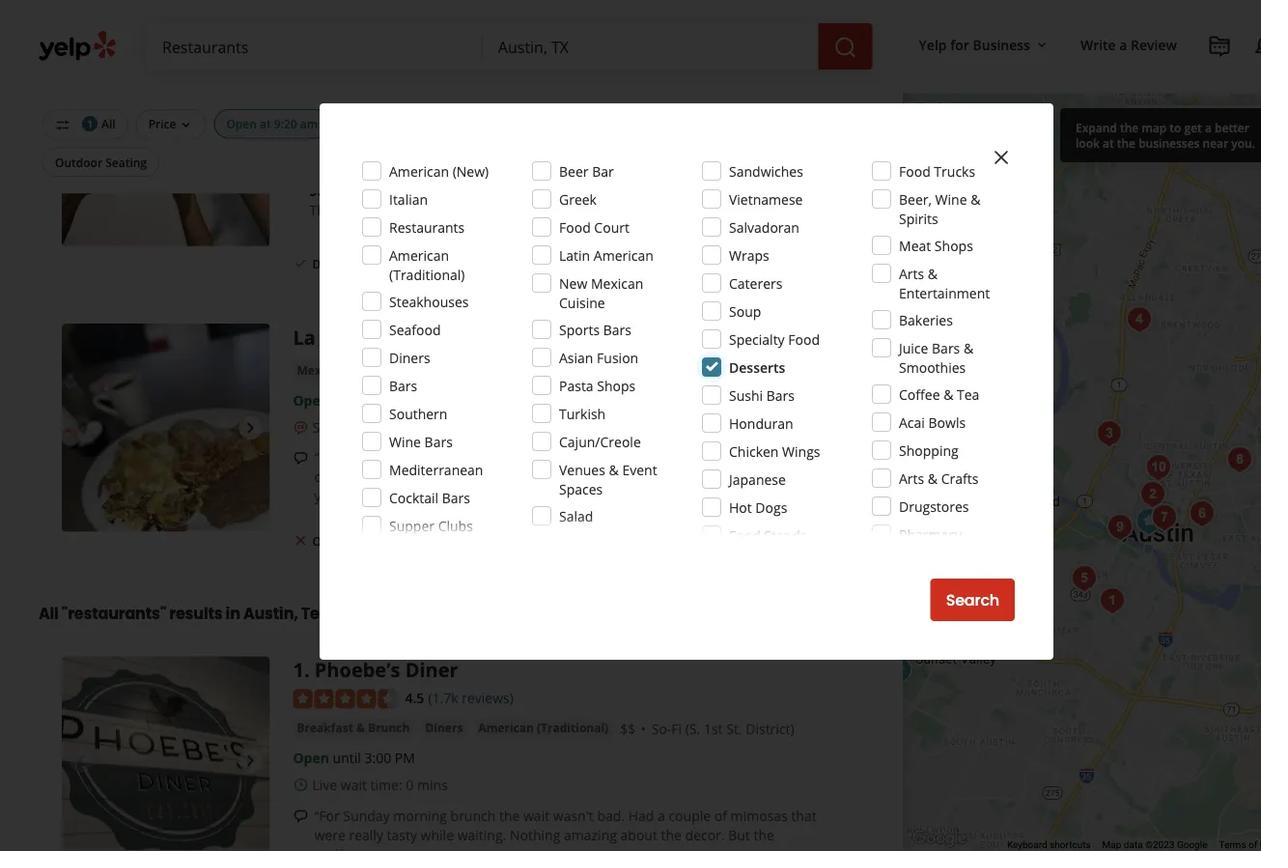 Task type: locate. For each thing, give the bounding box(es) containing it.
1 for 1 . phoebe's diner
[[293, 657, 304, 683]]

then
[[686, 468, 715, 486]]

"restaurants"
[[62, 603, 166, 625]]

2 delicious from the left
[[466, 468, 522, 486]]

0 vertical spatial to
[[1170, 119, 1182, 135]]

paperboy image
[[1184, 495, 1222, 533]]

cocktail
[[389, 488, 439, 507]]

1 vertical spatial 1
[[293, 657, 304, 683]]

specialty
[[729, 330, 785, 348]]

2 vertical spatial breakfast & brunch button
[[293, 718, 414, 737]]

1 vertical spatial coffee
[[587, 201, 628, 220]]

breakfast up 8:00
[[361, 362, 418, 378]]

a right the write on the right
[[1120, 35, 1128, 54]]

until for until 3:00 pm
[[333, 749, 361, 767]]

search for search as map m
[[1164, 118, 1207, 136]]

0 vertical spatial coffee & tea
[[426, 102, 498, 118]]

were
[[314, 826, 346, 844]]

1 horizontal spatial delicious
[[466, 468, 522, 486]]

breakfast & brunch button up open until 3:00 pm
[[293, 718, 414, 737]]

1
[[87, 117, 93, 130], [293, 657, 304, 683]]

1 horizontal spatial outdoor
[[313, 533, 360, 549]]

2 previous image from the top
[[70, 749, 93, 772]]

event
[[623, 460, 658, 479]]

coffee up acai
[[900, 385, 941, 403]]

1 vertical spatial search
[[947, 589, 1000, 611]]

1 horizontal spatial wait
[[524, 807, 550, 825]]

delivery down three
[[313, 256, 358, 272]]

0 vertical spatial previous image
[[70, 130, 93, 154]]

search
[[1164, 118, 1207, 136], [947, 589, 1000, 611]]

16 speaks spanish v2 image
[[293, 420, 309, 436]]

american down court
[[594, 246, 654, 264]]

search inside button
[[947, 589, 1000, 611]]

turkish
[[559, 404, 606, 423]]

2 vertical spatial for
[[820, 468, 838, 486]]

brunch down 2
[[432, 362, 474, 378]]

at right look
[[1103, 135, 1115, 151]]

0 vertical spatial diners
[[389, 348, 431, 367]]

1 horizontal spatial mexican
[[591, 274, 644, 292]]

©2023
[[1146, 839, 1175, 851]]

couple
[[669, 807, 711, 825]]

of inside "for sunday morning brunch the wait wasn't bad. had a couple of mimosas that were really tasty while waiting.  nothing amazing about the decor. but the staff…"
[[715, 807, 728, 825]]

bars up the smoothies
[[932, 339, 961, 357]]

1 horizontal spatial tea
[[957, 385, 980, 403]]

to left get
[[1170, 119, 1182, 135]]

american (traditional) up steakhouses
[[389, 246, 465, 284]]

2 vertical spatial breakfast & brunch
[[297, 720, 410, 736]]

3 slideshow element from the top
[[62, 657, 270, 851]]

arts down meat
[[900, 264, 925, 283]]

reviews) right (1.7k
[[462, 689, 514, 707]]

food up beer,
[[900, 162, 931, 180]]

juice bars & smoothies
[[900, 339, 974, 376]]

.
[[304, 657, 310, 683]]

expand the map to get a better look at the businesses near you. tooltip
[[1061, 108, 1262, 162]]

st.
[[727, 719, 743, 737]]

1 arts from the top
[[900, 264, 925, 283]]

texas
[[301, 603, 347, 625]]

shops for pasta shops
[[597, 376, 636, 395]]

to
[[1170, 119, 1182, 135], [450, 468, 463, 486]]

0 vertical spatial delivery
[[313, 256, 358, 272]]

delicious down your
[[314, 468, 370, 486]]

phoebe's diner image
[[62, 657, 270, 851]]

chicken
[[729, 442, 779, 460]]

open for open until 8:00 pm
[[293, 391, 329, 410]]

breakfast down 4.5 star rating image on the left
[[297, 720, 353, 736]]

1 previous image from the top
[[70, 130, 93, 154]]

wait up nothing
[[524, 807, 550, 825]]

2 vertical spatial slideshow element
[[62, 657, 270, 851]]

breakfast & brunch link for 2nd street district
[[293, 100, 414, 120]]

diners down (1.7k
[[426, 720, 463, 736]]

1 vertical spatial phoebe's diner image
[[1094, 582, 1132, 620]]

0 horizontal spatial delicious
[[314, 468, 370, 486]]

bars for sports bars
[[604, 320, 632, 339]]

the right look
[[1118, 135, 1136, 151]]

next image
[[239, 416, 262, 439]]

0 vertical spatial slideshow element
[[62, 38, 270, 246]]

until for until 8:00 pm
[[333, 391, 361, 410]]

0 horizontal spatial to
[[450, 468, 463, 486]]

0 vertical spatial at
[[260, 116, 271, 132]]

1 vertical spatial brunch
[[432, 362, 474, 378]]

2 slideshow element from the top
[[62, 324, 270, 532]]

american down (1.7k reviews) on the left bottom of the page
[[479, 720, 534, 736]]

new inside new mexican cuisine
[[559, 274, 588, 292]]

& left event
[[609, 460, 619, 479]]

wait inside "for sunday morning brunch the wait wasn't bad. had a couple of mimosas that were really tasty while waiting.  nothing amazing about the decor. but the staff…"
[[524, 807, 550, 825]]

2 horizontal spatial of
[[1249, 839, 1258, 851]]

0 vertical spatial wine
[[936, 190, 968, 208]]

brunch down 4.0
[[368, 102, 410, 118]]

for right yelp
[[951, 35, 970, 54]]

shops down fusion
[[597, 376, 636, 395]]

2 vertical spatial brunch
[[368, 720, 410, 736]]

salad
[[559, 507, 594, 525]]

0 vertical spatial (traditional)
[[389, 265, 465, 284]]

next image for 2nd street district
[[239, 130, 262, 154]]

until up speaks
[[333, 391, 361, 410]]

coffee & tea link
[[422, 100, 502, 120]]

0 vertical spatial search
[[1164, 118, 1207, 136]]

the
[[1121, 119, 1139, 135], [1118, 135, 1136, 151], [435, 448, 455, 467], [759, 468, 779, 486], [499, 807, 520, 825], [661, 826, 682, 844], [754, 826, 775, 844]]

1 vertical spatial for
[[413, 448, 431, 467]]

coffee & tea down the smoothies
[[900, 385, 980, 403]]

2 vertical spatial breakfast & brunch link
[[293, 718, 414, 737]]

american (traditional) inside button
[[479, 720, 609, 736]]

dogs
[[756, 498, 788, 516]]

arts inside arts & entertainment
[[900, 264, 925, 283]]

outdoor down the 16 filter v2 icon
[[55, 154, 103, 170]]

phoebe's diner image down nido icon
[[1094, 582, 1132, 620]]

of up traditional
[[554, 448, 567, 467]]

bars up honduran
[[767, 386, 795, 404]]

&
[[356, 102, 365, 118], [466, 102, 474, 118], [971, 190, 981, 208], [928, 264, 938, 283], [964, 339, 974, 357], [421, 362, 429, 378], [944, 385, 954, 403], [546, 418, 556, 437], [609, 460, 619, 479], [928, 469, 938, 487], [356, 720, 365, 736]]

of
[[554, 448, 567, 467], [715, 807, 728, 825], [1249, 839, 1258, 851]]

smoothies
[[900, 358, 966, 376]]

wine down trucks
[[936, 190, 968, 208]]

a right get
[[1206, 119, 1212, 135]]

the up nothing
[[499, 807, 520, 825]]

bars up mediterranean
[[425, 432, 453, 451]]

1 vertical spatial american (traditional)
[[479, 720, 609, 736]]

1 vertical spatial until
[[333, 749, 361, 767]]

0 horizontal spatial 16 checkmark v2 image
[[293, 256, 309, 271]]

hot
[[729, 498, 752, 516]]

4.5 star rating image
[[293, 689, 398, 709]]

salvadoran
[[729, 218, 800, 236]]

wine down southern
[[389, 432, 421, 451]]

0 horizontal spatial search
[[947, 589, 1000, 611]]

to inside expand the map to get a better look at the businesses near you.
[[1170, 119, 1182, 135]]

$$
[[620, 719, 636, 737]]

& down 4 star rating "image"
[[356, 102, 365, 118]]

1 vertical spatial pm
[[395, 749, 415, 767]]

None search field
[[147, 23, 877, 70]]

1 vertical spatial previous image
[[70, 749, 93, 772]]

1 horizontal spatial wine
[[936, 190, 968, 208]]

more down spicy at bottom
[[357, 487, 392, 505]]

next image
[[239, 130, 262, 154], [239, 749, 262, 772]]

0 horizontal spatial phoebe's diner image
[[1094, 582, 1132, 620]]

as
[[1210, 118, 1224, 136]]

for up salsas at the left
[[413, 448, 431, 467]]

0 horizontal spatial coffee
[[426, 102, 463, 118]]

0 horizontal spatial map
[[1142, 119, 1167, 135]]

0 vertical spatial tea
[[477, 102, 498, 118]]

new up cuisine at the left top of the page
[[559, 274, 588, 292]]

starbucks oleato™
[[310, 182, 436, 200]]

0 horizontal spatial of
[[554, 448, 567, 467]]

16 checkmark v2 image up "la"
[[293, 256, 309, 271]]

1 horizontal spatial delivery
[[438, 533, 484, 549]]

8:00
[[365, 391, 391, 410]]

0 vertical spatial breakfast & brunch button
[[293, 100, 414, 120]]

previous image for $$
[[70, 749, 93, 772]]

reviews) up coffee & tea button
[[451, 70, 503, 88]]

more right the ritual
[[670, 201, 704, 220]]

1 next image from the top
[[239, 130, 262, 154]]

starbucks image
[[1131, 502, 1169, 541]]

coffee
[[426, 102, 463, 118], [587, 201, 628, 220], [900, 385, 941, 403]]

1 horizontal spatial for
[[820, 468, 838, 486]]

0 vertical spatial breakfast & brunch link
[[293, 100, 414, 120]]

0 vertical spatial american (traditional)
[[389, 246, 465, 284]]

1 vertical spatial shops
[[597, 376, 636, 395]]

2 horizontal spatial 16 checkmark v2 image
[[419, 533, 435, 549]]

map inside expand the map to get a better look at the businesses near you.
[[1142, 119, 1167, 135]]

phoebe's diner image
[[1134, 475, 1173, 514], [1094, 582, 1132, 620]]

meat
[[900, 236, 932, 255]]

coffee & tea
[[426, 102, 498, 118], [900, 385, 980, 403]]

1 pm from the top
[[395, 391, 415, 410]]

1 horizontal spatial all
[[101, 116, 116, 132]]

spanish
[[360, 418, 410, 437]]

16 speech v2 image
[[293, 809, 309, 824]]

2 pm from the top
[[395, 749, 415, 767]]

16 checkmark v2 image
[[293, 256, 309, 271], [374, 256, 389, 271], [419, 533, 435, 549]]

open up the 16 speaks spanish v2 icon
[[293, 391, 329, 410]]

pm right 8:00
[[395, 391, 415, 410]]

american (traditional) down (1.7k reviews) on the left bottom of the page
[[479, 720, 609, 736]]

dishes
[[642, 468, 683, 486]]

0 horizontal spatial american (traditional)
[[389, 246, 465, 284]]

0 vertical spatial a
[[1120, 35, 1128, 54]]

(traditional)
[[389, 265, 465, 284], [537, 720, 609, 736]]

breakfast & brunch button down 4 star rating "image"
[[293, 100, 414, 120]]

coffee & tea button
[[422, 100, 502, 120]]

1 right the 16 filter v2 icon
[[87, 117, 93, 130]]

the down the 'couple'
[[661, 826, 682, 844]]

breakfast & brunch for $$
[[297, 720, 410, 736]]

open for open
[[293, 131, 329, 149]]

0 horizontal spatial a
[[658, 807, 666, 825]]

morning
[[394, 807, 447, 825]]

la fruta feliz 2 link
[[293, 324, 437, 350]]

outdoor right the 16 close v2 icon on the bottom
[[313, 533, 360, 549]]

16 checkmark v2 image left the clubs
[[419, 533, 435, 549]]

goldy's image
[[1091, 414, 1130, 453]]

of up decor.
[[715, 807, 728, 825]]

tea left 2nd
[[477, 102, 498, 118]]

1 horizontal spatial a
[[1120, 35, 1128, 54]]

1 horizontal spatial american (traditional)
[[479, 720, 609, 736]]

4 star rating image
[[293, 71, 398, 91]]

open
[[226, 116, 257, 132], [293, 131, 329, 149], [293, 391, 329, 410], [293, 749, 329, 767]]

food up the latin
[[559, 218, 591, 236]]

1 vertical spatial more
[[357, 487, 392, 505]]

all
[[101, 116, 116, 132], [39, 603, 59, 625]]

search button
[[931, 579, 1015, 621]]

tea up bowls on the right
[[957, 385, 980, 403]]

0 vertical spatial breakfast
[[297, 102, 353, 118]]

0 horizontal spatial outdoor
[[55, 154, 103, 170]]

map
[[1228, 118, 1256, 136], [1142, 119, 1167, 135]]

1 vertical spatial (traditional)
[[537, 720, 609, 736]]

italian
[[389, 190, 428, 208]]

breakfast
[[297, 102, 353, 118], [361, 362, 418, 378], [297, 720, 353, 736]]

shops up arts & entertainment
[[935, 236, 974, 255]]

bars up fusion
[[604, 320, 632, 339]]

open up 'starbucks'
[[293, 131, 329, 149]]

1 horizontal spatial coffee & tea
[[900, 385, 980, 403]]

american (new)
[[389, 162, 489, 180]]

more link
[[357, 487, 392, 505]]

clean juice william cannon image
[[880, 651, 919, 690]]

0 horizontal spatial tea
[[477, 102, 498, 118]]

1 inside 1 all
[[87, 117, 93, 130]]

1 horizontal spatial 1
[[293, 657, 304, 683]]

map left m in the top right of the page
[[1228, 118, 1256, 136]]

wraps
[[729, 246, 770, 264]]

get
[[1185, 119, 1203, 135]]

tea inside button
[[477, 102, 498, 118]]

outdoor
[[55, 154, 103, 170], [313, 533, 360, 549]]

ritual
[[632, 201, 668, 220]]

acre 41 image
[[1140, 448, 1179, 487]]

yelp
[[919, 35, 947, 54]]

all left "restaurants" on the bottom
[[39, 603, 59, 625]]

food down hot
[[729, 526, 761, 544]]

2 until from the top
[[333, 749, 361, 767]]

0 horizontal spatial at
[[260, 116, 271, 132]]

brunch
[[368, 102, 410, 118], [432, 362, 474, 378], [368, 720, 410, 736]]

0 vertical spatial wait
[[341, 776, 367, 794]]

1 horizontal spatial more
[[670, 201, 704, 220]]

0 horizontal spatial delivery
[[313, 256, 358, 272]]

map for m
[[1228, 118, 1256, 136]]

0 vertical spatial shops
[[935, 236, 974, 255]]

1 vertical spatial to
[[450, 468, 463, 486]]

2 vertical spatial breakfast
[[297, 720, 353, 736]]

american (traditional)
[[389, 246, 465, 284], [479, 720, 609, 736]]

open inside button
[[226, 116, 257, 132]]

traditional
[[525, 468, 590, 486]]

16 checkmark v2 image for outdoor seating
[[419, 533, 435, 549]]

open up 16 clock v2 image
[[293, 749, 329, 767]]

1 horizontal spatial shops
[[935, 236, 974, 255]]

breakfast & brunch link
[[293, 100, 414, 120], [357, 361, 478, 380], [293, 718, 414, 737]]

bars up the clubs
[[442, 488, 471, 507]]

supper
[[389, 516, 435, 535]]

0 horizontal spatial coffee & tea
[[426, 102, 498, 118]]

seating
[[106, 154, 147, 170]]

bad.
[[597, 807, 625, 825]]

breakfast & brunch link for $$
[[293, 718, 414, 737]]

this
[[719, 468, 742, 486]]

2 vertical spatial coffee
[[900, 385, 941, 403]]

shortcuts
[[1050, 839, 1091, 851]]

& up the entertainment at the top of page
[[928, 264, 938, 283]]

1 up 4.5 star rating image on the left
[[293, 657, 304, 683]]

delivery for outdoor seating 16 checkmark v2 image
[[438, 533, 484, 549]]

until left 3:00
[[333, 749, 361, 767]]

asian
[[559, 348, 594, 367]]

u
[[1261, 839, 1262, 851]]

& down 2
[[421, 362, 429, 378]]

(traditional) up steakhouses
[[389, 265, 465, 284]]

pm right 3:00
[[395, 749, 415, 767]]

american inside button
[[479, 720, 534, 736]]

16 chevron down v2 image
[[1035, 37, 1050, 53]]

breakfast & brunch button for 2nd street district
[[293, 100, 414, 120]]

1 until from the top
[[333, 391, 361, 410]]

brunch up 3:00
[[368, 720, 410, 736]]

0 horizontal spatial (traditional)
[[389, 265, 465, 284]]

0 vertical spatial all
[[101, 116, 116, 132]]

1 vertical spatial arts
[[900, 469, 925, 487]]

start order link
[[722, 520, 842, 563]]

2 vertical spatial of
[[1249, 839, 1258, 851]]

venues
[[559, 460, 606, 479]]

open for open at 9:20 am
[[226, 116, 257, 132]]

breakfast & brunch down 4 star rating "image"
[[297, 102, 410, 118]]

& inside juice bars & smoothies
[[964, 339, 974, 357]]

mexico down operated
[[570, 448, 615, 467]]

wax myrtle's image
[[1146, 499, 1185, 537]]

open for open until 3:00 pm
[[293, 749, 329, 767]]

district
[[579, 101, 623, 120]]

bars inside juice bars & smoothies
[[932, 339, 961, 357]]

coffee & tea down 4.0 (62 reviews) at the left top of the page
[[426, 102, 498, 118]]

for
[[951, 35, 970, 54], [413, 448, 431, 467], [820, 468, 838, 486]]

wine
[[936, 190, 968, 208], [389, 432, 421, 451]]

google image
[[908, 826, 972, 851]]

new
[[350, 201, 378, 220], [556, 201, 584, 220], [559, 274, 588, 292]]

previous image for 2nd street district
[[70, 130, 93, 154]]

delicious
[[314, 468, 370, 486], [466, 468, 522, 486]]

diners inside search dialog
[[389, 348, 431, 367]]

previous image
[[70, 416, 93, 439]]

2 next image from the top
[[239, 749, 262, 772]]

data
[[1124, 839, 1144, 851]]

from
[[651, 448, 682, 467]]

arts & crafts
[[900, 469, 979, 487]]

previous image
[[70, 130, 93, 154], [70, 749, 93, 772]]

slideshow element for open until 8:00 pm
[[62, 324, 270, 532]]

1 vertical spatial wine
[[389, 432, 421, 451]]

bird bird biscuit image
[[1221, 441, 1260, 479]]

0 vertical spatial 1
[[87, 117, 93, 130]]

0 horizontal spatial more
[[357, 487, 392, 505]]

1 horizontal spatial of
[[715, 807, 728, 825]]

(traditional) left $$
[[537, 720, 609, 736]]

1 vertical spatial a
[[1206, 119, 1212, 135]]

1 vertical spatial tea
[[957, 385, 980, 403]]

breakfast & brunch down 2
[[361, 362, 474, 378]]

breakfast & brunch down 4.5 star rating image on the left
[[297, 720, 410, 736]]

3:00
[[365, 749, 391, 767]]

filters group
[[39, 109, 796, 177]]

(traditional) inside american (traditional) button
[[537, 720, 609, 736]]

sports
[[559, 320, 600, 339]]

coffee down bar
[[587, 201, 628, 220]]

expand
[[1076, 119, 1118, 135]]

16 checkmark v2 image for delivery
[[374, 256, 389, 271]]

new down starbucks oleato™
[[350, 201, 378, 220]]

terms of u link
[[1220, 839, 1262, 851]]

mexican down "la"
[[297, 362, 346, 378]]

breakfast & brunch link down 4 star rating "image"
[[293, 100, 414, 120]]

proud mary image
[[1066, 559, 1104, 598]]

diners inside button
[[426, 720, 463, 736]]

breakfast & brunch link down 2
[[357, 361, 478, 380]]

search for search
[[947, 589, 1000, 611]]

breakfast & brunch button down 2
[[357, 361, 478, 380]]

all up outdoor seating button in the top of the page
[[101, 116, 116, 132]]

speaks spanish
[[313, 418, 410, 437]]

until
[[333, 391, 361, 410], [333, 749, 361, 767]]

& down trucks
[[971, 190, 981, 208]]

& inside 'link'
[[466, 102, 474, 118]]

for inside yelp for business button
[[951, 35, 970, 54]]

1 vertical spatial slideshow element
[[62, 324, 270, 532]]

outdoor seating
[[313, 533, 404, 549]]

outdoor inside button
[[55, 154, 103, 170]]

mexican down latin american
[[591, 274, 644, 292]]

1 vertical spatial outdoor
[[313, 533, 360, 549]]

open left 9:20
[[226, 116, 257, 132]]

at inside button
[[260, 116, 271, 132]]

1 horizontal spatial at
[[1103, 135, 1115, 151]]

live wait time: 0 mins
[[313, 776, 448, 794]]

shops for meat shops
[[935, 236, 974, 255]]

2 arts from the top
[[900, 469, 925, 487]]

1 vertical spatial diners
[[426, 720, 463, 736]]

mexico down food
[[594, 468, 639, 486]]

2 horizontal spatial for
[[951, 35, 970, 54]]

food for food stands
[[729, 526, 761, 544]]

1 horizontal spatial map
[[1228, 118, 1256, 136]]

supper clubs
[[389, 516, 473, 535]]

16 close v2 image
[[293, 533, 309, 549]]

pm for open until 3:00 pm
[[395, 749, 415, 767]]

diners
[[389, 348, 431, 367], [426, 720, 463, 736]]

a right had
[[658, 807, 666, 825]]

acai bowls
[[900, 413, 966, 431]]

0 vertical spatial for
[[951, 35, 970, 54]]

to inside "if your looking for the authentication of mexico food from juicy street tacos with delicious spicy salsas to delicious traditional mexico dishes then this is the place for you…"
[[450, 468, 463, 486]]

sushi bars
[[729, 386, 795, 404]]

at left 9:20
[[260, 116, 271, 132]]

wings
[[783, 442, 821, 460]]

new right your
[[556, 201, 584, 220]]

1 horizontal spatial search
[[1164, 118, 1207, 136]]

for down with
[[820, 468, 838, 486]]

9:20
[[274, 116, 297, 132]]

slideshow element
[[62, 38, 270, 246], [62, 324, 270, 532], [62, 657, 270, 851]]

0 horizontal spatial 1
[[87, 117, 93, 130]]

breakfast & brunch for 2nd street district
[[297, 102, 410, 118]]

diners down seafood
[[389, 348, 431, 367]]

& inside "beer, wine & spirits"
[[971, 190, 981, 208]]

wait down open until 3:00 pm
[[341, 776, 367, 794]]



Task type: vqa. For each thing, say whether or not it's contained in the screenshot.
group at right
no



Task type: describe. For each thing, give the bounding box(es) containing it.
soup
[[729, 302, 762, 320]]

steakhouses
[[389, 292, 469, 311]]

keyboard
[[1008, 839, 1048, 851]]

delivery for 16 checkmark v2 image to the left
[[313, 256, 358, 272]]

at inside expand the map to get a better look at the businesses near you.
[[1103, 135, 1115, 151]]

that
[[792, 807, 817, 825]]

outdoor for outdoor seating
[[313, 533, 360, 549]]

0 horizontal spatial wait
[[341, 776, 367, 794]]

meat shops
[[900, 236, 974, 255]]

outdoor seating button
[[43, 147, 159, 177]]

sushi
[[729, 386, 763, 404]]

pasta shops
[[559, 376, 636, 395]]

american (traditional) inside search dialog
[[389, 246, 465, 284]]

wine bars
[[389, 432, 453, 451]]

1 vertical spatial breakfast & brunch
[[361, 362, 474, 378]]

fusion
[[597, 348, 639, 367]]

so-
[[652, 719, 672, 737]]

notifications image
[[1255, 35, 1262, 58]]

(traditional) inside search dialog
[[389, 265, 465, 284]]

search image
[[834, 36, 858, 59]]

& left crafts
[[928, 469, 938, 487]]

0 vertical spatial mexico
[[570, 448, 615, 467]]

2
[[426, 324, 437, 350]]

projects image
[[1209, 35, 1232, 58]]

& up open until 3:00 pm
[[356, 720, 365, 736]]

16 speech v2 image
[[293, 451, 309, 466]]

la fruta feliz 2 image
[[62, 324, 270, 532]]

(1.7k reviews)
[[428, 689, 514, 707]]

0 vertical spatial more
[[670, 201, 704, 220]]

1 delicious from the left
[[314, 468, 370, 486]]

breakfast & brunch button for $$
[[293, 718, 414, 737]]

greek
[[559, 190, 597, 208]]

& inside venues & event spaces
[[609, 460, 619, 479]]

trucks
[[935, 162, 976, 180]]

feliz
[[378, 324, 421, 350]]

venues & event spaces
[[559, 460, 658, 498]]

food right specialty
[[789, 330, 820, 348]]

wine inside "beer, wine & spirits"
[[936, 190, 968, 208]]

arts for arts & entertainment
[[900, 264, 925, 283]]

american inside american (traditional)
[[389, 246, 449, 264]]

write a review
[[1081, 35, 1178, 54]]

food for food court
[[559, 218, 591, 236]]

really
[[349, 826, 383, 844]]

food for food trucks
[[900, 162, 931, 180]]

of inside "if your looking for the authentication of mexico food from juicy street tacos with delicious spicy salsas to delicious traditional mexico dishes then this is the place for you…"
[[554, 448, 567, 467]]

brunch
[[451, 807, 496, 825]]

sunday
[[343, 807, 390, 825]]

keyboard shortcuts
[[1008, 839, 1091, 851]]

brunch for 2nd street district
[[368, 102, 410, 118]]

16 clock v2 image
[[293, 777, 309, 793]]

beer
[[559, 162, 589, 180]]

bar
[[592, 162, 614, 180]]

the up salsas at the left
[[435, 448, 455, 467]]

spaces
[[559, 480, 603, 498]]

yelp for business button
[[912, 27, 1058, 62]]

bakeries
[[900, 311, 953, 329]]

wasn't
[[553, 807, 594, 825]]

arts for arts & crafts
[[900, 469, 925, 487]]

coffee & tea inside button
[[426, 102, 498, 118]]

tasty
[[387, 826, 417, 844]]

diners button
[[422, 718, 467, 737]]

breakfast for $$
[[297, 720, 353, 736]]

0 vertical spatial reviews)
[[451, 70, 503, 88]]

diner
[[405, 657, 459, 683]]

map data ©2023 google
[[1103, 839, 1208, 851]]

& right owned
[[546, 418, 556, 437]]

"if your looking for the authentication of mexico food from juicy street tacos with delicious spicy salsas to delicious traditional mexico dishes then this is the place for you…"
[[314, 448, 838, 505]]

1 vertical spatial all
[[39, 603, 59, 625]]

pm for open until 8:00 pm
[[395, 391, 415, 410]]

while
[[421, 826, 454, 844]]

close image
[[990, 146, 1014, 169]]

crafts
[[942, 469, 979, 487]]

bars for wine bars
[[425, 432, 453, 451]]

1 vertical spatial reviews)
[[462, 689, 514, 707]]

bars for juice bars & smoothies
[[932, 339, 961, 357]]

search dialog
[[0, 0, 1262, 851]]

2nd street district
[[510, 101, 623, 120]]

"for
[[314, 807, 340, 825]]

sports bars
[[559, 320, 632, 339]]

read more
[[633, 201, 704, 220]]

1 vertical spatial mexico
[[594, 468, 639, 486]]

mins
[[417, 776, 448, 794]]

cajun/creole
[[559, 432, 641, 451]]

phoebe's diner link
[[315, 657, 459, 683]]

map for to
[[1142, 119, 1167, 135]]

breakfast for 2nd street district
[[297, 102, 353, 118]]

bowls
[[929, 413, 966, 431]]

nothing
[[510, 826, 561, 844]]

mexican button
[[293, 361, 350, 380]]

coffee inside search dialog
[[900, 385, 941, 403]]

staff…"
[[314, 845, 358, 851]]

bars for cocktail bars
[[442, 488, 471, 507]]

so-fi (s. 1st st. district)
[[652, 719, 795, 737]]

review
[[1131, 35, 1178, 54]]

cuisine
[[559, 293, 605, 312]]

the right the is
[[759, 468, 779, 486]]

better
[[1215, 119, 1250, 135]]

with
[[795, 448, 822, 467]]

look
[[1076, 135, 1100, 151]]

4.0
[[405, 70, 424, 88]]

mexican inside new mexican cuisine
[[591, 274, 644, 292]]

gather & forge image
[[1121, 300, 1160, 339]]

nido image
[[1102, 508, 1140, 547]]

outdoor for outdoor seating
[[55, 154, 103, 170]]

american (traditional) link
[[475, 718, 613, 737]]

1 horizontal spatial coffee
[[587, 201, 628, 220]]

la fruta feliz 2
[[293, 324, 437, 350]]

bars for sushi bars
[[767, 386, 795, 404]]

1 vertical spatial breakfast & brunch button
[[357, 361, 478, 380]]

mexican inside button
[[297, 362, 346, 378]]

1st
[[704, 719, 723, 737]]

a inside expand the map to get a better look at the businesses near you.
[[1206, 119, 1212, 135]]

clubs
[[438, 516, 473, 535]]

16 filter v2 image
[[55, 117, 71, 133]]

hot dogs
[[729, 498, 788, 516]]

starbucks image
[[62, 38, 270, 246]]

brunch for $$
[[368, 720, 410, 736]]

1 . phoebe's diner
[[293, 657, 459, 683]]

map region
[[689, 0, 1262, 851]]

(1.7k reviews) link
[[428, 687, 514, 707]]

desserts
[[729, 358, 786, 376]]

next image for $$
[[239, 749, 262, 772]]

fruta
[[321, 324, 373, 350]]

all inside filters group
[[101, 116, 116, 132]]

specialty food
[[729, 330, 820, 348]]

new mexican cuisine
[[559, 274, 644, 312]]

1 for 1 all
[[87, 117, 93, 130]]

cocktail bars
[[389, 488, 471, 507]]

drugstores
[[900, 497, 970, 515]]

grocery
[[900, 553, 949, 571]]

& inside arts & entertainment
[[928, 264, 938, 283]]

the right the expand at the top
[[1121, 119, 1139, 135]]

slideshow element for open until 3:00 pm
[[62, 657, 270, 851]]

write
[[1081, 35, 1117, 54]]

the down mimosas
[[754, 826, 775, 844]]

1 vertical spatial breakfast
[[361, 362, 418, 378]]

& up bowls on the right
[[944, 385, 954, 403]]

0 horizontal spatial for
[[413, 448, 431, 467]]

0 horizontal spatial wine
[[389, 432, 421, 451]]

seafood
[[389, 320, 441, 339]]

coffee inside button
[[426, 102, 463, 118]]

live
[[313, 776, 337, 794]]

user actions element
[[904, 24, 1262, 143]]

in
[[226, 603, 240, 625]]

a inside "for sunday morning brunch the wait wasn't bad. had a couple of mimosas that were really tasty while waiting.  nothing amazing about the decor. but the staff…"
[[658, 807, 666, 825]]

bars up southern
[[389, 376, 418, 395]]

amazing
[[564, 826, 617, 844]]

beer bar
[[559, 162, 614, 180]]

expand the map to get a better look at the businesses near you.
[[1076, 119, 1256, 151]]

but
[[729, 826, 751, 844]]

tacos
[[758, 448, 791, 467]]

american up oleato™
[[389, 162, 449, 180]]

three
[[310, 201, 346, 220]]

1 slideshow element from the top
[[62, 38, 270, 246]]

results
[[169, 603, 223, 625]]

terms
[[1220, 839, 1247, 851]]

1 vertical spatial breakfast & brunch link
[[357, 361, 478, 380]]

arts & entertainment
[[900, 264, 990, 302]]

speaks
[[313, 418, 357, 437]]

0 vertical spatial phoebe's diner image
[[1134, 475, 1173, 514]]

coffee & tea inside search dialog
[[900, 385, 980, 403]]

tea inside search dialog
[[957, 385, 980, 403]]

you.
[[1232, 135, 1256, 151]]



